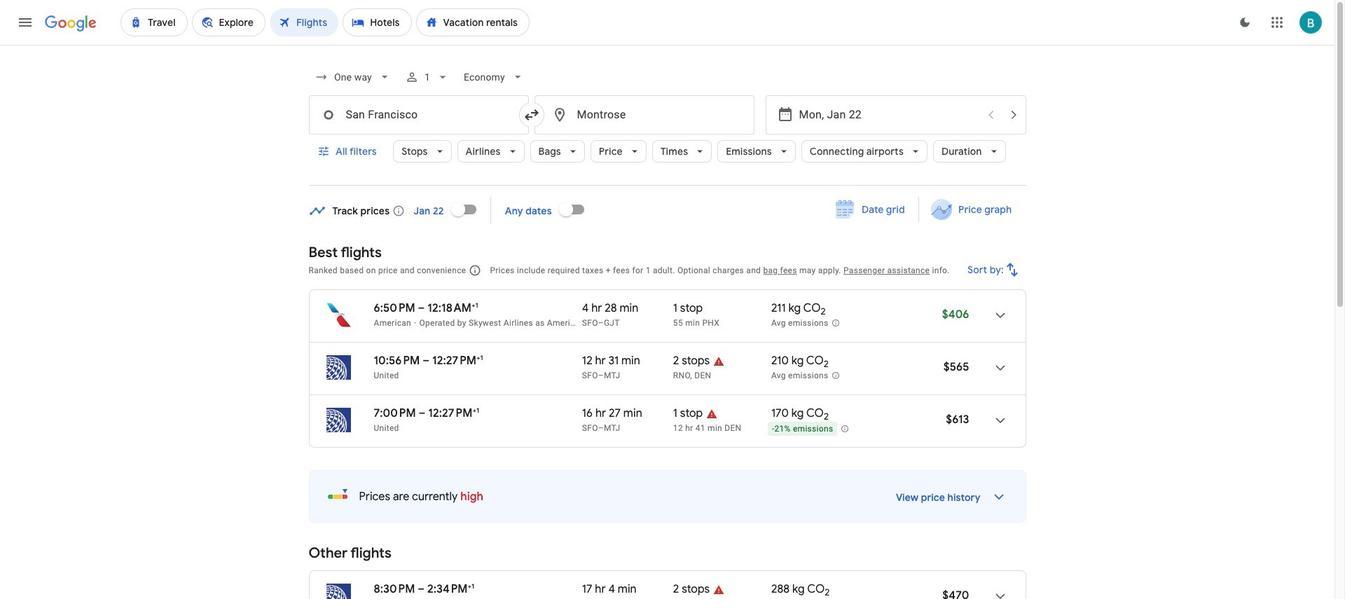Task type: locate. For each thing, give the bounding box(es) containing it.
flight details. leaves san francisco international airport (sfo) at 10:56 pm on monday, january 22 and arrives at montrose regional airport at 12:27 pm on tuesday, january 23. image
[[983, 351, 1017, 385]]

main content
[[309, 192, 1026, 599]]

0 vertical spatial arrival time: 12:27 pm on  tuesday, january 23. text field
[[432, 353, 483, 368]]

565 US dollars text field
[[944, 360, 969, 374]]

Arrival time: 12:27 PM on  Tuesday, January 23. text field
[[432, 353, 483, 368], [428, 406, 479, 420]]

1 2 stops flight. element from the top
[[673, 354, 710, 370]]

leaves san francisco international airport (sfo) at 7:00 pm on monday, january 22 and arrives at montrose regional airport at 12:27 pm on tuesday, january 23. element
[[374, 406, 479, 420]]

1 stop flight. element
[[673, 301, 703, 317], [673, 406, 703, 422]]

total duration 4 hr 28 min. element
[[582, 301, 673, 317]]

leaves san francisco international airport (sfo) at 6:50 pm on monday, january 22 and arrives at grand junction regional airport at 12:18 am on tuesday, january 23. element
[[374, 301, 478, 315]]

flight details. leaves san francisco international airport (sfo) at 8:30 pm on monday, january 22 and arrives at montrose regional airport at 2:34 pm on tuesday, january 23. image
[[983, 579, 1017, 599]]

2 stops flight. element
[[673, 354, 710, 370], [673, 582, 710, 598]]

arrival time: 12:27 pm on  tuesday, january 23. text field for leaves san francisco international airport (sfo) at 7:00 pm on monday, january 22 and arrives at montrose regional airport at 12:27 pm on tuesday, january 23. element
[[428, 406, 479, 420]]

learn more about ranking image
[[469, 264, 482, 277]]

2 2 stops flight. element from the top
[[673, 582, 710, 598]]

layover (1 of 2) is a 5 hr 14 min overnight layover at reno-tahoe international airport in reno. layover (2 of 2) is a 2 hr 45 min layover at denver international airport in denver. element
[[673, 370, 764, 381]]

find the best price region
[[309, 192, 1026, 233]]

0 vertical spatial 2 stops flight. element
[[673, 354, 710, 370]]

1 vertical spatial arrival time: 12:27 pm on  tuesday, january 23. text field
[[428, 406, 479, 420]]

Departure time: 6:50 PM. text field
[[374, 301, 415, 315]]

Departure text field
[[799, 96, 978, 134]]

None field
[[309, 64, 397, 90], [458, 64, 530, 90], [309, 64, 397, 90], [458, 64, 530, 90]]

Departure time: 7:00 PM. text field
[[374, 406, 416, 420]]

406 US dollars text field
[[942, 308, 969, 322]]

view price history image
[[982, 480, 1016, 514]]

swap origin and destination. image
[[523, 106, 540, 123]]

Arrival time: 2:34 PM on  Tuesday, January 23. text field
[[427, 581, 474, 596]]

arrival time: 12:27 pm on  tuesday, january 23. text field down arrival time: 12:18 am on  tuesday, january 23. text box
[[432, 353, 483, 368]]

arrival time: 12:27 pm on  tuesday, january 23. text field down leaves san francisco international airport (sfo) at 10:56 pm on monday, january 22 and arrives at montrose regional airport at 12:27 pm on tuesday, january 23. element
[[428, 406, 479, 420]]

1 vertical spatial 2 stops flight. element
[[673, 582, 710, 598]]

None search field
[[309, 60, 1026, 186]]

0 vertical spatial 1 stop flight. element
[[673, 301, 703, 317]]

1 vertical spatial 1 stop flight. element
[[673, 406, 703, 422]]

learn more about tracked prices image
[[393, 204, 405, 217]]

None text field
[[309, 95, 529, 135], [534, 95, 754, 135], [309, 95, 529, 135], [534, 95, 754, 135]]

main menu image
[[17, 14, 34, 31]]



Task type: describe. For each thing, give the bounding box(es) containing it.
total duration 17 hr 4 min. element
[[582, 582, 673, 598]]

2 1 stop flight. element from the top
[[673, 406, 703, 422]]

613 US dollars text field
[[946, 413, 969, 427]]

1 1 stop flight. element from the top
[[673, 301, 703, 317]]

flight details. leaves san francisco international airport (sfo) at 6:50 pm on monday, january 22 and arrives at grand junction regional airport at 12:18 am on tuesday, january 23. image
[[983, 298, 1017, 332]]

Arrival time: 12:18 AM on  Tuesday, January 23. text field
[[428, 301, 478, 315]]

total duration 16 hr 27 min. element
[[582, 406, 673, 422]]

change appearance image
[[1228, 6, 1262, 39]]

arrival time: 12:27 pm on  tuesday, january 23. text field for leaves san francisco international airport (sfo) at 10:56 pm on monday, january 22 and arrives at montrose regional airport at 12:27 pm on tuesday, january 23. element
[[432, 353, 483, 368]]

total duration 12 hr 31 min. element
[[582, 354, 673, 370]]

470 US dollars text field
[[943, 588, 969, 599]]

Departure time: 8:30 PM. text field
[[374, 582, 415, 596]]

leaves san francisco international airport (sfo) at 8:30 pm on monday, january 22 and arrives at montrose regional airport at 2:34 pm on tuesday, january 23. element
[[374, 581, 474, 596]]

flight details. leaves san francisco international airport (sfo) at 7:00 pm on monday, january 22 and arrives at montrose regional airport at 12:27 pm on tuesday, january 23. image
[[983, 404, 1017, 437]]

loading results progress bar
[[0, 45, 1335, 48]]

leaves san francisco international airport (sfo) at 10:56 pm on monday, january 22 and arrives at montrose regional airport at 12:27 pm on tuesday, january 23. element
[[374, 353, 483, 368]]

Departure time: 10:56 PM. text field
[[374, 354, 420, 368]]



Task type: vqa. For each thing, say whether or not it's contained in the screenshot.
flight details. leaves san francisco international airport (sfo) at 7:00 pm on monday, january 22 and arrives at montrose regional airport at 12:27 pm on tuesday, january 23. image
yes



